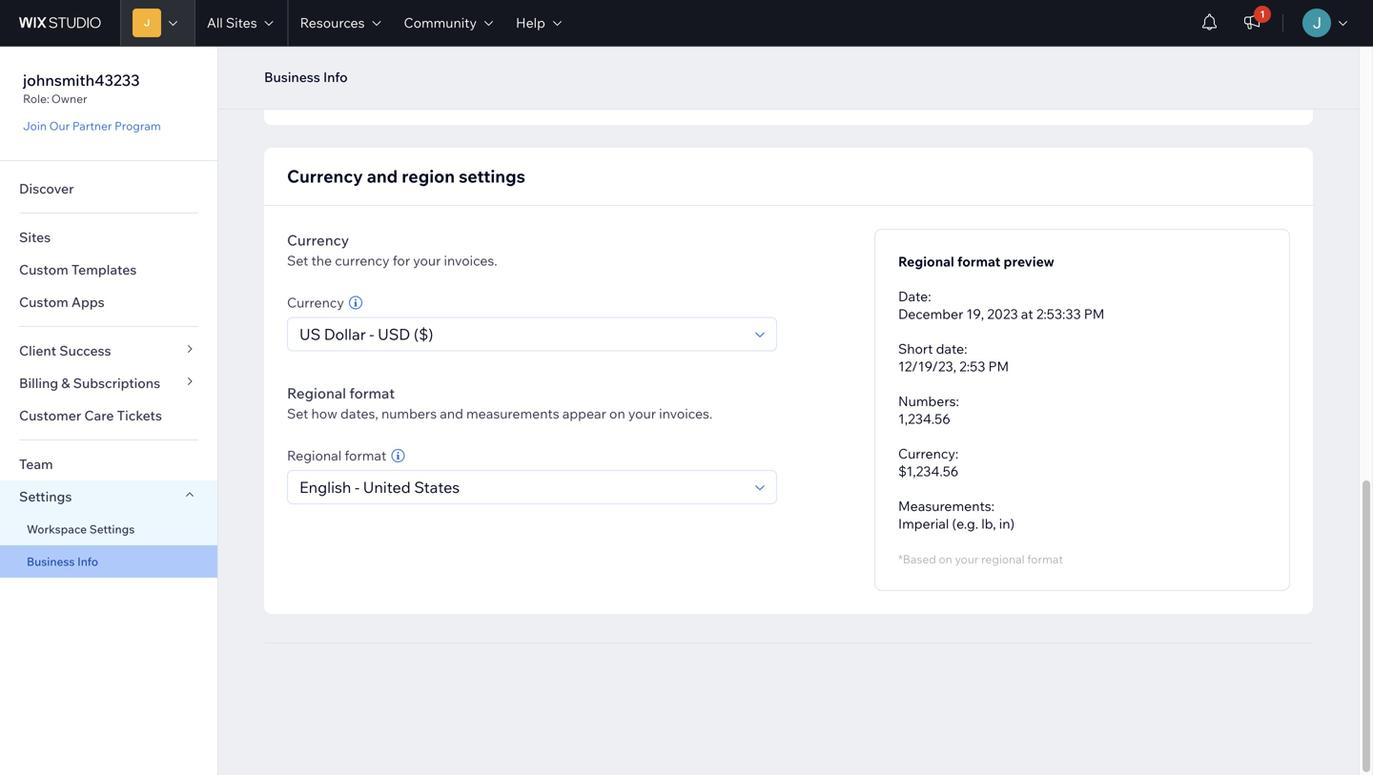 Task type: vqa. For each thing, say whether or not it's contained in the screenshot.
Date :
yes



Task type: locate. For each thing, give the bounding box(es) containing it.
sites down discover
[[19, 229, 51, 246]]

set inside currency set the currency for your invoices.
[[287, 252, 309, 269]]

0 vertical spatial regional
[[899, 253, 955, 270]]

date : december 19, 2023 at 2:53:33 pm
[[899, 288, 1105, 322]]

2 vertical spatial regional
[[287, 447, 342, 464]]

: for currency
[[956, 446, 959, 462]]

billing & subscriptions button
[[0, 367, 218, 400]]

2 set from the top
[[287, 405, 309, 422]]

1 vertical spatial invoices.
[[659, 405, 713, 422]]

0 vertical spatial set
[[287, 252, 309, 269]]

: up the $1,234.56
[[956, 446, 959, 462]]

care
[[84, 407, 114, 424]]

1 horizontal spatial sites
[[226, 14, 257, 31]]

1 horizontal spatial on
[[939, 552, 953, 567]]

info
[[323, 69, 348, 85], [77, 555, 98, 569]]

info for business info button
[[323, 69, 348, 85]]

info inside sidebar element
[[77, 555, 98, 569]]

1 horizontal spatial info
[[323, 69, 348, 85]]

0 vertical spatial invoices.
[[444, 252, 498, 269]]

templates
[[71, 261, 137, 278]]

imperial
[[899, 516, 950, 532]]

pm right 2:53
[[989, 358, 1010, 375]]

0 vertical spatial custom
[[19, 261, 68, 278]]

business down workspace
[[27, 555, 75, 569]]

custom up custom apps
[[19, 261, 68, 278]]

business
[[264, 69, 320, 85], [27, 555, 75, 569]]

format
[[958, 253, 1001, 270], [350, 385, 395, 403], [345, 447, 387, 464], [1028, 552, 1064, 567]]

currency inside currency : $1,234.56
[[899, 446, 956, 462]]

on right *based
[[939, 552, 953, 567]]

0 horizontal spatial invoices.
[[444, 252, 498, 269]]

: for date
[[929, 288, 932, 305]]

1 vertical spatial custom
[[19, 294, 68, 311]]

info inside button
[[323, 69, 348, 85]]

and inside regional format set how dates, numbers and measurements appear on your invoices.
[[440, 405, 464, 422]]

help
[[516, 14, 546, 31]]

1 horizontal spatial your
[[629, 405, 656, 422]]

info down workspace settings at the left
[[77, 555, 98, 569]]

business down the email
[[264, 69, 320, 85]]

invoices. inside regional format set how dates, numbers and measurements appear on your invoices.
[[659, 405, 713, 422]]

&
[[61, 375, 70, 392]]

and left "region"
[[367, 166, 398, 187]]

regional up date
[[899, 253, 955, 270]]

: inside date : december 19, 2023 at 2:53:33 pm
[[929, 288, 932, 305]]

0 horizontal spatial info
[[77, 555, 98, 569]]

currency set the currency for your invoices.
[[287, 231, 498, 269]]

business info link
[[0, 546, 218, 578]]

partner
[[72, 119, 112, 133]]

your right "appear" on the bottom of the page
[[629, 405, 656, 422]]

on
[[610, 405, 626, 422], [939, 552, 953, 567]]

business inside business info button
[[264, 69, 320, 85]]

your inside currency set the currency for your invoices.
[[413, 252, 441, 269]]

: inside measurements : imperial (e.g. lb, in)
[[992, 498, 995, 515]]

pm inside date : december 19, 2023 at 2:53:33 pm
[[1085, 306, 1105, 322]]

j button
[[120, 0, 195, 46]]

currency
[[287, 166, 363, 187], [287, 231, 349, 250], [287, 294, 344, 311], [899, 446, 956, 462]]

info down the email
[[323, 69, 348, 85]]

invoices.
[[444, 252, 498, 269], [659, 405, 713, 422]]

1 horizontal spatial pm
[[1085, 306, 1105, 322]]

numbers
[[899, 393, 957, 410]]

regional inside regional format set how dates, numbers and measurements appear on your invoices.
[[287, 385, 346, 403]]

business info for business info button
[[264, 69, 348, 85]]

on right "appear" on the bottom of the page
[[610, 405, 626, 422]]

your right for
[[413, 252, 441, 269]]

owner
[[51, 92, 87, 106]]

business info down the email
[[264, 69, 348, 85]]

0 vertical spatial pm
[[1085, 306, 1105, 322]]

1 vertical spatial info
[[77, 555, 98, 569]]

0 horizontal spatial settings
[[19, 489, 72, 505]]

subscriptions
[[73, 375, 160, 392]]

resources
[[300, 14, 365, 31]]

0 horizontal spatial pm
[[989, 358, 1010, 375]]

client
[[19, 343, 56, 359]]

1 vertical spatial settings
[[89, 522, 135, 537]]

: down 'short date : 12/19/23, 2:53 pm'
[[957, 393, 960, 410]]

1 vertical spatial and
[[440, 405, 464, 422]]

regional up how
[[287, 385, 346, 403]]

regional down how
[[287, 447, 342, 464]]

0 vertical spatial and
[[367, 166, 398, 187]]

1 vertical spatial set
[[287, 405, 309, 422]]

measurements : imperial (e.g. lb, in)
[[899, 498, 1015, 532]]

format up date : december 19, 2023 at 2:53:33 pm
[[958, 253, 1001, 270]]

j
[[144, 17, 150, 29]]

client success button
[[0, 335, 218, 367]]

:
[[929, 288, 932, 305], [965, 341, 968, 357], [957, 393, 960, 410], [956, 446, 959, 462], [992, 498, 995, 515]]

discover link
[[0, 173, 218, 205]]

business inside business info link
[[27, 555, 75, 569]]

1 vertical spatial on
[[939, 552, 953, 567]]

currency : $1,234.56
[[899, 446, 959, 480]]

sites
[[226, 14, 257, 31], [19, 229, 51, 246]]

regional
[[899, 253, 955, 270], [287, 385, 346, 403], [287, 447, 342, 464]]

pm
[[1085, 306, 1105, 322], [989, 358, 1010, 375]]

1
[[1261, 8, 1266, 20]]

custom apps
[[19, 294, 105, 311]]

0 vertical spatial business
[[264, 69, 320, 85]]

format inside regional format set how dates, numbers and measurements appear on your invoices.
[[350, 385, 395, 403]]

$1,234.56
[[899, 463, 959, 480]]

currency for currency and region settings
[[287, 166, 363, 187]]

format right regional
[[1028, 552, 1064, 567]]

billing
[[19, 375, 58, 392]]

19,
[[967, 306, 985, 322]]

business for business info link
[[27, 555, 75, 569]]

your down (e.g.
[[955, 552, 979, 567]]

business info
[[264, 69, 348, 85], [27, 555, 98, 569]]

date
[[937, 341, 965, 357]]

1 horizontal spatial and
[[440, 405, 464, 422]]

custom apps link
[[0, 286, 218, 319]]

business info inside business info link
[[27, 555, 98, 569]]

custom left apps
[[19, 294, 68, 311]]

pm inside 'short date : 12/19/23, 2:53 pm'
[[989, 358, 1010, 375]]

custom
[[19, 261, 68, 278], [19, 294, 68, 311]]

billing & subscriptions
[[19, 375, 160, 392]]

settings
[[459, 166, 526, 187]]

your inside regional format set how dates, numbers and measurements appear on your invoices.
[[629, 405, 656, 422]]

set inside regional format set how dates, numbers and measurements appear on your invoices.
[[287, 405, 309, 422]]

2 custom from the top
[[19, 294, 68, 311]]

1 custom from the top
[[19, 261, 68, 278]]

1 horizontal spatial business
[[264, 69, 320, 85]]

regional format set how dates, numbers and measurements appear on your invoices.
[[287, 385, 713, 422]]

johnsmith43233 role: owner
[[23, 71, 140, 106]]

(e.g.
[[953, 516, 979, 532]]

: inside currency : $1,234.56
[[956, 446, 959, 462]]

1 set from the top
[[287, 252, 309, 269]]

invoices. inside currency set the currency for your invoices.
[[444, 252, 498, 269]]

currency and region settings
[[287, 166, 526, 187]]

business info down workspace
[[27, 555, 98, 569]]

johnsmith43233
[[23, 71, 140, 90]]

0 vertical spatial business info
[[264, 69, 348, 85]]

0 horizontal spatial your
[[413, 252, 441, 269]]

business info for business info link
[[27, 555, 98, 569]]

sites right all at the top of page
[[226, 14, 257, 31]]

2 horizontal spatial your
[[955, 552, 979, 567]]

settings inside 'popup button'
[[19, 489, 72, 505]]

0 horizontal spatial sites
[[19, 229, 51, 246]]

set left the
[[287, 252, 309, 269]]

None field
[[294, 318, 750, 351], [294, 471, 750, 504], [294, 318, 750, 351], [294, 471, 750, 504]]

settings down team
[[19, 489, 72, 505]]

1 vertical spatial business
[[27, 555, 75, 569]]

: for measurements
[[992, 498, 995, 515]]

format up dates,
[[350, 385, 395, 403]]

1 vertical spatial business info
[[27, 555, 98, 569]]

1,234.56
[[899, 411, 951, 427]]

: up lb,
[[992, 498, 995, 515]]

1 vertical spatial pm
[[989, 358, 1010, 375]]

: inside numbers : 1,234.56
[[957, 393, 960, 410]]

0 vertical spatial sites
[[226, 14, 257, 31]]

short
[[899, 341, 934, 357]]

1 vertical spatial your
[[629, 405, 656, 422]]

1 vertical spatial regional
[[287, 385, 346, 403]]

lb,
[[982, 516, 997, 532]]

format down dates,
[[345, 447, 387, 464]]

2 vertical spatial your
[[955, 552, 979, 567]]

measurements
[[899, 498, 992, 515]]

and
[[367, 166, 398, 187], [440, 405, 464, 422]]

1 vertical spatial sites
[[19, 229, 51, 246]]

0 vertical spatial on
[[610, 405, 626, 422]]

join
[[23, 119, 47, 133]]

and right numbers
[[440, 405, 464, 422]]

currency for currency
[[287, 294, 344, 311]]

1 horizontal spatial business info
[[264, 69, 348, 85]]

: up december
[[929, 288, 932, 305]]

role:
[[23, 92, 49, 106]]

0 horizontal spatial business
[[27, 555, 75, 569]]

0 horizontal spatial on
[[610, 405, 626, 422]]

custom templates link
[[0, 254, 218, 286]]

0 horizontal spatial and
[[367, 166, 398, 187]]

0 vertical spatial your
[[413, 252, 441, 269]]

1 horizontal spatial invoices.
[[659, 405, 713, 422]]

apps
[[71, 294, 105, 311]]

currency inside currency set the currency for your invoices.
[[287, 231, 349, 250]]

set left how
[[287, 405, 309, 422]]

business info inside business info button
[[264, 69, 348, 85]]

business for business info button
[[264, 69, 320, 85]]

*based on your regional format
[[899, 552, 1064, 567]]

email
[[287, 39, 326, 58]]

info for business info link
[[77, 555, 98, 569]]

: up 2:53
[[965, 341, 968, 357]]

pm right 2:53:33
[[1085, 306, 1105, 322]]

0 vertical spatial settings
[[19, 489, 72, 505]]

settings
[[19, 489, 72, 505], [89, 522, 135, 537]]

settings up business info link
[[89, 522, 135, 537]]

0 horizontal spatial business info
[[27, 555, 98, 569]]

all sites
[[207, 14, 257, 31]]

0 vertical spatial info
[[323, 69, 348, 85]]

custom for custom apps
[[19, 294, 68, 311]]

sidebar element
[[0, 46, 218, 776]]

join our partner program
[[23, 119, 161, 133]]



Task type: describe. For each thing, give the bounding box(es) containing it.
settings button
[[0, 481, 218, 513]]

region
[[402, 166, 455, 187]]

sites inside sidebar element
[[19, 229, 51, 246]]

: inside 'short date : 12/19/23, 2:53 pm'
[[965, 341, 968, 357]]

currency for currency set the currency for your invoices.
[[287, 231, 349, 250]]

sites link
[[0, 221, 218, 254]]

community
[[404, 14, 477, 31]]

for
[[393, 252, 410, 269]]

workspace
[[27, 522, 87, 537]]

2023
[[988, 306, 1019, 322]]

success
[[59, 343, 111, 359]]

team link
[[0, 448, 218, 481]]

workspace settings
[[27, 522, 135, 537]]

team
[[19, 456, 53, 473]]

format for regional format
[[345, 447, 387, 464]]

: for numbers
[[957, 393, 960, 410]]

short date : 12/19/23, 2:53 pm
[[899, 341, 1010, 375]]

phone
[[801, 39, 846, 58]]

business info button
[[255, 63, 357, 92]]

format for regional format preview
[[958, 253, 1001, 270]]

date
[[899, 288, 929, 305]]

*based
[[899, 552, 937, 567]]

2:53:33
[[1037, 306, 1082, 322]]

tickets
[[117, 407, 162, 424]]

december
[[899, 306, 964, 322]]

how
[[312, 405, 338, 422]]

client success
[[19, 343, 111, 359]]

discover
[[19, 180, 74, 197]]

our
[[49, 119, 70, 133]]

2:53
[[960, 358, 986, 375]]

customer care tickets link
[[0, 400, 218, 432]]

join our partner program button
[[23, 117, 161, 135]]

appear
[[563, 405, 607, 422]]

regional for regional format preview
[[899, 253, 955, 270]]

all
[[207, 14, 223, 31]]

1 horizontal spatial settings
[[89, 522, 135, 537]]

numbers
[[382, 405, 437, 422]]

on inside regional format set how dates, numbers and measurements appear on your invoices.
[[610, 405, 626, 422]]

currency
[[335, 252, 390, 269]]

program
[[115, 119, 161, 133]]

in)
[[1000, 516, 1015, 532]]

preview
[[1004, 253, 1055, 270]]

regional for regional format set how dates, numbers and measurements appear on your invoices.
[[287, 385, 346, 403]]

regional format preview
[[899, 253, 1055, 270]]

dates,
[[341, 405, 379, 422]]

custom templates
[[19, 261, 137, 278]]

customer care tickets
[[19, 407, 162, 424]]

Type your email address field
[[294, 69, 771, 101]]

help button
[[505, 0, 573, 46]]

format for regional format set how dates, numbers and measurements appear on your invoices.
[[350, 385, 395, 403]]

customer
[[19, 407, 81, 424]]

workspace settings link
[[0, 513, 218, 546]]

measurements
[[467, 405, 560, 422]]

regional format
[[287, 447, 387, 464]]

regional for regional format
[[287, 447, 342, 464]]

at
[[1022, 306, 1034, 322]]

the
[[312, 252, 332, 269]]

currency for currency : $1,234.56
[[899, 446, 956, 462]]

numbers : 1,234.56
[[899, 393, 960, 427]]

12/19/23,
[[899, 358, 957, 375]]

custom for custom templates
[[19, 261, 68, 278]]

regional
[[982, 552, 1025, 567]]



